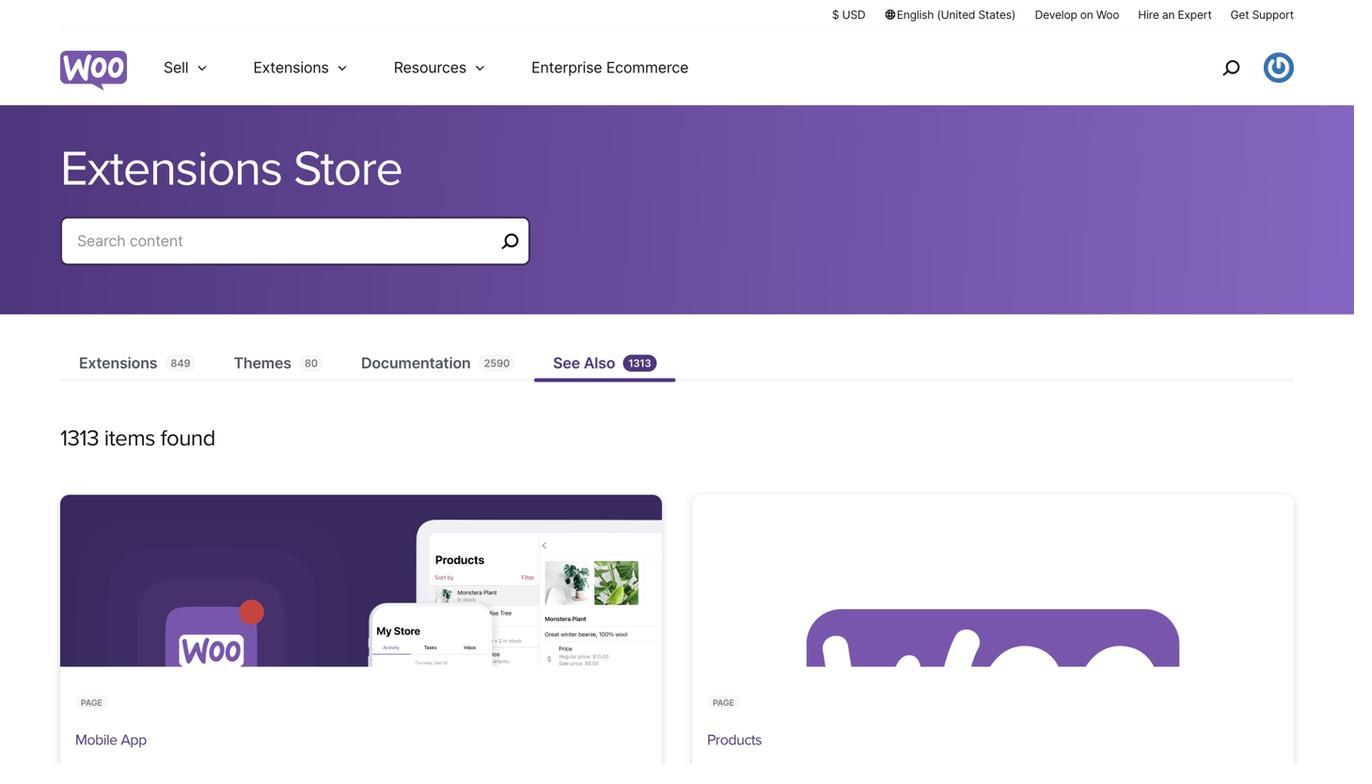Task type: vqa. For each thing, say whether or not it's contained in the screenshot.


Task type: describe. For each thing, give the bounding box(es) containing it.
Search content search field
[[77, 228, 495, 254]]

items
[[104, 425, 155, 452]]

support
[[1252, 8, 1294, 22]]

enterprise ecommerce
[[531, 58, 689, 77]]

store
[[293, 140, 402, 199]]

enterprise ecommerce link
[[509, 30, 711, 105]]

an
[[1162, 8, 1175, 22]]

get
[[1231, 8, 1249, 22]]

english (united states)
[[897, 8, 1016, 22]]

mobile
[[75, 732, 117, 749]]

products
[[707, 732, 762, 749]]

develop
[[1035, 8, 1077, 22]]

hire
[[1138, 8, 1159, 22]]

app
[[121, 732, 147, 749]]

states)
[[978, 8, 1016, 22]]

enterprise
[[531, 58, 602, 77]]

1313 items found
[[60, 425, 215, 452]]

1313 for 1313
[[628, 357, 651, 370]]

hire an expert
[[1138, 8, 1212, 22]]

mobile app link
[[75, 732, 147, 749]]

on
[[1080, 8, 1093, 22]]

products link
[[707, 732, 762, 749]]

woo
[[1096, 8, 1119, 22]]

resources
[[394, 58, 466, 77]]

see
[[553, 354, 580, 372]]

found
[[160, 425, 215, 452]]

extensions inside "button"
[[253, 58, 329, 77]]

80
[[305, 357, 318, 370]]

2590
[[484, 357, 510, 370]]

open account menu image
[[1264, 53, 1294, 83]]

search image
[[1216, 53, 1246, 83]]



Task type: locate. For each thing, give the bounding box(es) containing it.
resources button
[[371, 30, 509, 105]]

extensions button
[[231, 30, 371, 105]]

see also
[[553, 354, 615, 372]]

$ usd button
[[832, 7, 865, 23]]

sell button
[[141, 30, 231, 105]]

0 vertical spatial 1313
[[628, 357, 651, 370]]

1313
[[628, 357, 651, 370], [60, 425, 99, 452]]

get support link
[[1231, 7, 1294, 23]]

ecommerce
[[606, 58, 689, 77]]

$
[[832, 8, 839, 22]]

usd
[[842, 8, 865, 22]]

$ usd
[[832, 8, 865, 22]]

english
[[897, 8, 934, 22]]

expert
[[1178, 8, 1212, 22]]

documentation
[[361, 354, 471, 372]]

1313 left items
[[60, 425, 99, 452]]

sell
[[164, 58, 188, 77]]

english (united states) button
[[884, 7, 1016, 23]]

0 horizontal spatial 1313
[[60, 425, 99, 452]]

themes
[[234, 354, 291, 372]]

1313 for 1313 items found
[[60, 425, 99, 452]]

(united
[[937, 8, 975, 22]]

extensions store
[[60, 140, 402, 199]]

hire an expert link
[[1138, 7, 1212, 23]]

849
[[171, 357, 190, 370]]

also
[[584, 354, 615, 372]]

get support
[[1231, 8, 1294, 22]]

1 vertical spatial extensions
[[60, 140, 282, 199]]

extensions
[[253, 58, 329, 77], [60, 140, 282, 199], [79, 354, 157, 372]]

mobile app
[[75, 732, 147, 749]]

1 vertical spatial 1313
[[60, 425, 99, 452]]

develop on woo
[[1035, 8, 1119, 22]]

1313 right 'also'
[[628, 357, 651, 370]]

service navigation menu element
[[1182, 37, 1294, 98]]

None search field
[[60, 217, 530, 288]]

extensions store link
[[60, 140, 1294, 199]]

0 vertical spatial extensions
[[253, 58, 329, 77]]

develop on woo link
[[1035, 7, 1119, 23]]

1 horizontal spatial 1313
[[628, 357, 651, 370]]

2 vertical spatial extensions
[[79, 354, 157, 372]]



